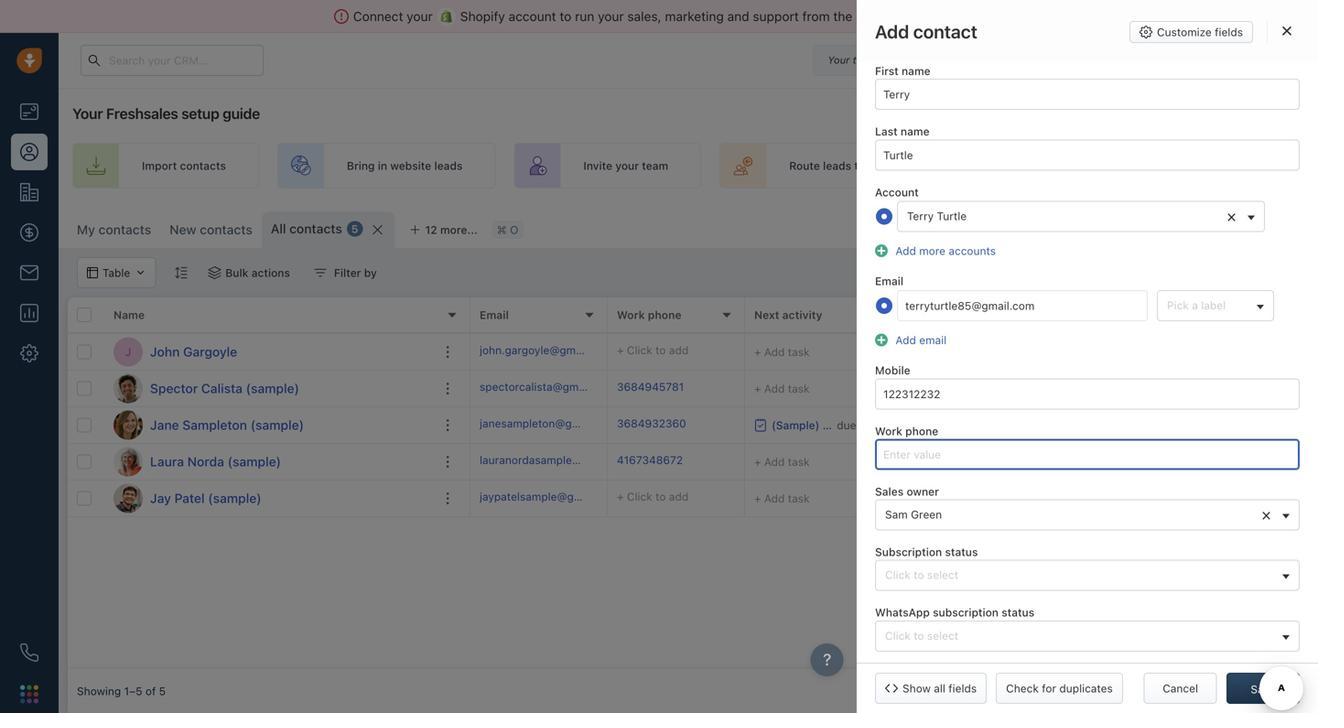 Task type: locate. For each thing, give the bounding box(es) containing it.
add up 3684945781 at the bottom of the page
[[669, 344, 689, 357]]

add down work phone text box
[[1081, 492, 1101, 505]]

1 select from the top
[[927, 569, 959, 582]]

5 inside all contacts 5
[[351, 222, 359, 235]]

3684945781
[[617, 380, 684, 393]]

1 vertical spatial work phone
[[875, 425, 939, 437]]

select
[[927, 569, 959, 582], [927, 629, 959, 642]]

phone up 3684945781 at the bottom of the page
[[648, 309, 682, 321]]

add down mobile text box on the bottom of the page
[[1081, 455, 1101, 468]]

bring in website leads link
[[277, 143, 496, 189]]

18
[[892, 489, 908, 507]]

mobile
[[875, 364, 911, 377]]

spector
[[150, 381, 198, 396]]

create
[[1042, 159, 1077, 172]]

0 vertical spatial email
[[875, 275, 904, 288]]

1 vertical spatial sales
[[875, 485, 904, 498]]

jaypatelsample@gmail.com
[[480, 490, 620, 503]]

1 row group from the left
[[68, 334, 471, 517]]

1 vertical spatial in
[[378, 159, 387, 172]]

last name
[[875, 125, 930, 138]]

1 vertical spatial phone
[[906, 425, 939, 437]]

0 vertical spatial sales
[[1167, 309, 1196, 321]]

press space to select this row. row
[[68, 334, 471, 371], [471, 334, 1319, 371], [68, 371, 471, 407], [471, 371, 1319, 407], [68, 407, 471, 444], [471, 407, 1319, 444], [68, 444, 471, 481], [471, 444, 1319, 481], [68, 481, 471, 517], [471, 481, 1319, 517]]

0 vertical spatial work phone
[[617, 309, 682, 321]]

your inside invite your team link
[[616, 159, 639, 172]]

name row
[[68, 298, 471, 334]]

bulk
[[225, 266, 249, 279]]

import down your freshsales setup guide at the top left of the page
[[142, 159, 177, 172]]

grid
[[68, 298, 1319, 669]]

green for 18
[[1214, 492, 1245, 505]]

4 task from the top
[[788, 492, 810, 505]]

2 + add task from the top
[[754, 382, 810, 395]]

+ click to add for 37
[[1029, 455, 1101, 468]]

setup
[[181, 105, 219, 122]]

phone
[[648, 309, 682, 321], [906, 425, 939, 437]]

fields right all
[[949, 682, 977, 695]]

fields left close image
[[1215, 26, 1243, 38]]

green for 37
[[1214, 455, 1245, 468]]

container_wx8msf4aqz5i3rn1 image
[[208, 266, 221, 279], [314, 266, 327, 279], [754, 419, 767, 432], [1171, 456, 1184, 468], [1171, 492, 1184, 505]]

1 horizontal spatial email
[[875, 275, 904, 288]]

sales
[[1167, 309, 1196, 321], [875, 485, 904, 498]]

1 vertical spatial sam
[[1189, 492, 1211, 505]]

press space to select this row. row containing 73
[[471, 334, 1319, 371]]

container_wx8msf4aqz5i3rn1 image inside filter by button
[[314, 266, 327, 279]]

0 horizontal spatial team
[[642, 159, 669, 172]]

0 vertical spatial select
[[927, 569, 959, 582]]

bring in website leads
[[347, 159, 463, 172]]

× for terry turtle
[[1227, 206, 1237, 226]]

email up score
[[875, 275, 904, 288]]

1 vertical spatial sales owner
[[875, 485, 939, 498]]

click up 3684945781 at the bottom of the page
[[627, 344, 653, 357]]

norda
[[187, 454, 224, 469]]

set up 
[[1283, 159, 1319, 172]]

0 horizontal spatial your
[[72, 105, 103, 122]]

spectorcalista@gmail.com
[[480, 380, 616, 393]]

1 vertical spatial work
[[875, 425, 903, 437]]

1 horizontal spatial import
[[1078, 221, 1113, 233]]

your left the trial
[[828, 54, 850, 66]]

0 vertical spatial 5
[[351, 222, 359, 235]]

1 horizontal spatial customize
[[1157, 26, 1212, 38]]

click
[[627, 344, 653, 357], [1039, 455, 1065, 468], [627, 490, 653, 503], [1039, 492, 1065, 505], [885, 569, 911, 582], [885, 629, 911, 642]]

jane sampleton (sample)
[[150, 418, 304, 433]]

owner inside add contact dialog
[[907, 485, 939, 498]]

import contacts group
[[1053, 212, 1202, 243]]

up
[[1304, 159, 1317, 172]]

1 horizontal spatial phone
[[906, 425, 939, 437]]

0 horizontal spatial ×
[[1227, 206, 1237, 226]]

(sample) down jane sampleton (sample) link
[[228, 454, 281, 469]]

phone up 37 in the right bottom of the page
[[906, 425, 939, 437]]

1 vertical spatial sam green
[[1189, 492, 1245, 505]]

1 vertical spatial select
[[927, 629, 959, 642]]

your right the invite
[[616, 159, 639, 172]]

1 vertical spatial import contacts
[[1078, 221, 1162, 233]]

sales
[[1080, 159, 1108, 172]]

laura norda (sample) link
[[150, 453, 281, 471]]

work inside grid
[[617, 309, 645, 321]]

owner right a
[[1199, 309, 1232, 321]]

2 vertical spatial sam green
[[885, 508, 942, 521]]

s image
[[114, 374, 143, 403]]

import contacts button
[[1053, 212, 1171, 243]]

1 vertical spatial click to select
[[885, 629, 959, 642]]

customize inside add contact dialog
[[1157, 26, 1212, 38]]

1 vertical spatial import
[[1078, 221, 1113, 233]]

select down subscription status
[[927, 569, 959, 582]]

add inside button
[[896, 245, 916, 257]]

add email
[[896, 334, 947, 347]]

marketing
[[665, 9, 724, 24]]

0 vertical spatial name
[[902, 65, 931, 77]]

customize for customize fields
[[1157, 26, 1212, 38]]

customize fields
[[1157, 26, 1243, 38]]

3684945781 link
[[617, 379, 684, 398]]

new contacts
[[170, 222, 253, 237]]

1 horizontal spatial 5
[[351, 222, 359, 235]]

contacts down sequence
[[1116, 221, 1162, 233]]

in right bring in the left top of the page
[[378, 159, 387, 172]]

0 horizontal spatial email
[[480, 309, 509, 321]]

work phone up 37 in the right bottom of the page
[[875, 425, 939, 437]]

0 vertical spatial import contacts
[[142, 159, 226, 172]]

21
[[912, 54, 923, 66]]

0 horizontal spatial owner
[[907, 485, 939, 498]]

task for 54
[[788, 382, 810, 395]]

3 task from the top
[[788, 456, 810, 468]]

connect
[[353, 9, 403, 24]]

name for last name
[[901, 125, 930, 138]]

1 horizontal spatial sales owner
[[1167, 309, 1232, 321]]

0 vertical spatial status
[[945, 546, 978, 559]]

sam
[[1189, 455, 1211, 468], [1189, 492, 1211, 505], [885, 508, 908, 521]]

⌘
[[497, 223, 507, 236]]

work phone up 3684945781 at the bottom of the page
[[617, 309, 682, 321]]

(sample) down laura norda (sample) link
[[208, 491, 262, 506]]

click to select button for whatsapp subscription status
[[875, 621, 1300, 652]]

1 horizontal spatial team
[[895, 159, 921, 172]]

team up account at the right top
[[895, 159, 921, 172]]

select for subscription
[[927, 629, 959, 642]]

0 vertical spatial click to select button
[[875, 560, 1300, 591]]

1 vertical spatial status
[[1002, 606, 1035, 619]]

your left freshsales
[[72, 105, 103, 122]]

0 horizontal spatial work phone
[[617, 309, 682, 321]]

(sample) for spector calista (sample)
[[246, 381, 299, 396]]

bulk actions
[[225, 266, 290, 279]]

j image
[[114, 411, 143, 440]]

1 horizontal spatial sales
[[1167, 309, 1196, 321]]

2 select from the top
[[927, 629, 959, 642]]

explore plans link
[[973, 49, 1064, 71]]

your up account at the right top
[[868, 159, 892, 172]]

click to select down whatsapp
[[885, 629, 959, 642]]

0 vertical spatial work
[[617, 309, 645, 321]]

1 vertical spatial customize
[[946, 221, 1002, 233]]

set up link
[[1213, 143, 1319, 189]]

0 horizontal spatial import contacts
[[142, 159, 226, 172]]

owner inside grid
[[1199, 309, 1232, 321]]

cell
[[1020, 334, 1157, 370], [1157, 334, 1295, 370], [1295, 334, 1319, 370]]

1 team from the left
[[642, 159, 669, 172]]

import down sales
[[1078, 221, 1113, 233]]

0 horizontal spatial import
[[142, 159, 177, 172]]

1 horizontal spatial owner
[[1199, 309, 1232, 321]]

1 horizontal spatial work
[[875, 425, 903, 437]]

import inside button
[[1078, 221, 1113, 233]]

1 vertical spatial your
[[72, 105, 103, 122]]

1 task from the top
[[788, 346, 810, 358]]

leads right route
[[823, 159, 852, 172]]

task for 18
[[788, 492, 810, 505]]

work phone inside grid
[[617, 309, 682, 321]]

task for 73
[[788, 346, 810, 358]]

0 horizontal spatial fields
[[949, 682, 977, 695]]

first
[[875, 65, 899, 77]]

0 vertical spatial customize
[[1157, 26, 1212, 38]]

1 vertical spatial email
[[480, 309, 509, 321]]

customize table
[[946, 221, 1032, 233]]

0 vertical spatial ×
[[1227, 206, 1237, 226]]

5
[[351, 222, 359, 235], [159, 685, 166, 698]]

1 horizontal spatial work phone
[[875, 425, 939, 437]]

your for your trial ends in 21 days
[[828, 54, 850, 66]]

+ click to add
[[1029, 455, 1101, 468], [1029, 492, 1101, 505]]

sales left label
[[1167, 309, 1196, 321]]

0 horizontal spatial 5
[[159, 685, 166, 698]]

owner down 37 in the right bottom of the page
[[907, 485, 939, 498]]

add more accounts
[[896, 245, 996, 257]]

1 horizontal spatial in
[[901, 54, 909, 66]]

new contacts button
[[160, 212, 262, 248], [170, 222, 253, 237]]

name right last
[[901, 125, 930, 138]]

5 right of
[[159, 685, 166, 698]]

1 horizontal spatial your
[[828, 54, 850, 66]]

import contacts inside import contacts button
[[1078, 221, 1162, 233]]

add
[[669, 344, 689, 357], [1081, 455, 1101, 468], [669, 490, 689, 503], [1081, 492, 1101, 505]]

1 click to select button from the top
[[875, 560, 1300, 591]]

2 click to select from the top
[[885, 629, 959, 642]]

3 + add task from the top
[[754, 456, 810, 468]]

0 vertical spatial import
[[142, 159, 177, 172]]

subscription
[[875, 546, 942, 559]]

0 horizontal spatial work
[[617, 309, 645, 321]]

0 vertical spatial click to select
[[885, 569, 959, 582]]

website
[[390, 159, 431, 172]]

in left 21
[[901, 54, 909, 66]]

press space to select this row. row containing laura norda (sample)
[[68, 444, 471, 481]]

(sample) right calista on the left bottom
[[246, 381, 299, 396]]

+ click to add down mobile text box on the bottom of the page
[[1029, 455, 1101, 468]]

(sample) right sampleton
[[251, 418, 304, 433]]

work up john.gargoyle@gmail.com + click to add
[[617, 309, 645, 321]]

2 + click to add from the top
[[1029, 492, 1101, 505]]

more...
[[440, 223, 478, 236]]

0 vertical spatial green
[[1214, 455, 1245, 468]]

activity
[[783, 309, 823, 321]]

show all fields
[[903, 682, 977, 695]]

0 vertical spatial sam green
[[1189, 455, 1245, 468]]

invite
[[584, 159, 613, 172]]

press space to select this row. row containing jay patel (sample)
[[68, 481, 471, 517]]

5 up the filter by
[[351, 222, 359, 235]]

team
[[642, 159, 669, 172], [895, 159, 921, 172]]

import contacts inside import contacts link
[[142, 159, 226, 172]]

spector calista (sample)
[[150, 381, 299, 396]]

jay patel (sample) link
[[150, 489, 262, 508]]

actions
[[252, 266, 290, 279]]

row group
[[68, 334, 471, 517], [471, 334, 1319, 517]]

click to select for whatsapp
[[885, 629, 959, 642]]

john.gargoyle@gmail.com + click to add
[[480, 344, 689, 357]]

john.gargoyle@gmail.com
[[480, 344, 613, 357]]

+ add task for 54
[[754, 382, 810, 395]]

+ click to add down work phone text box
[[1029, 492, 1101, 505]]

sam green for 18
[[1189, 492, 1245, 505]]

4 + add task from the top
[[754, 492, 810, 505]]

1 vertical spatial ×
[[1262, 505, 1272, 524]]

shopify account to run your sales, marketing and support from the crm.
[[460, 9, 888, 24]]

import contacts down sequence
[[1078, 221, 1162, 233]]

0 vertical spatial in
[[901, 54, 909, 66]]

1 horizontal spatial leads
[[823, 159, 852, 172]]

jay
[[150, 491, 171, 506]]

table
[[1005, 221, 1032, 233]]

46
[[892, 416, 910, 434]]

import contacts
[[142, 159, 226, 172], [1078, 221, 1162, 233]]

×
[[1227, 206, 1237, 226], [1262, 505, 1272, 524]]

press space to select this row. row containing spector calista (sample)
[[68, 371, 471, 407]]

select down whatsapp subscription status
[[927, 629, 959, 642]]

sales down 37 in the right bottom of the page
[[875, 485, 904, 498]]

1 + click to add from the top
[[1029, 455, 1101, 468]]

email up john.gargoyle@gmail.com
[[480, 309, 509, 321]]

0 horizontal spatial leads
[[434, 159, 463, 172]]

0 vertical spatial sales owner
[[1167, 309, 1232, 321]]

Last name text field
[[875, 139, 1300, 171]]

sam green for 37
[[1189, 455, 1245, 468]]

green
[[1214, 455, 1245, 468], [1214, 492, 1245, 505], [911, 508, 942, 521]]

1 leads from the left
[[434, 159, 463, 172]]

work
[[617, 309, 645, 321], [875, 425, 903, 437]]

patel
[[174, 491, 205, 506]]

leads right the website
[[434, 159, 463, 172]]

owner
[[1199, 309, 1232, 321], [907, 485, 939, 498]]

team right the invite
[[642, 159, 669, 172]]

2 click to select button from the top
[[875, 621, 1300, 652]]

jaypatelsample@gmail.com link
[[480, 489, 620, 508]]

0 horizontal spatial customize
[[946, 221, 1002, 233]]

2 leads from the left
[[823, 159, 852, 172]]

2 vertical spatial sam
[[885, 508, 908, 521]]

0 vertical spatial phone
[[648, 309, 682, 321]]

lauranordasample@gmail.com link
[[480, 452, 635, 472]]

2 team from the left
[[895, 159, 921, 172]]

1 vertical spatial green
[[1214, 492, 1245, 505]]

add down 4167348672 link
[[669, 490, 689, 503]]

1 + add task from the top
[[754, 346, 810, 358]]

0 vertical spatial + click to add
[[1029, 455, 1101, 468]]

1 vertical spatial click to select button
[[875, 621, 1300, 652]]

0 horizontal spatial phone
[[648, 309, 682, 321]]

sam green
[[1189, 455, 1245, 468], [1189, 492, 1245, 505], [885, 508, 942, 521]]

jane
[[150, 418, 179, 433]]

send email image
[[1147, 55, 1160, 67]]

2 task from the top
[[788, 382, 810, 395]]

0 horizontal spatial status
[[945, 546, 978, 559]]

(sample) for laura norda (sample)
[[228, 454, 281, 469]]

score
[[892, 309, 923, 321]]

duplicates
[[1060, 682, 1113, 695]]

1 horizontal spatial import contacts
[[1078, 221, 1162, 233]]

1 click to select from the top
[[885, 569, 959, 582]]

customize up accounts
[[946, 221, 1002, 233]]

team inside invite your team link
[[642, 159, 669, 172]]

0 horizontal spatial sales
[[875, 485, 904, 498]]

2 row group from the left
[[471, 334, 1319, 517]]

add
[[1236, 221, 1257, 233], [896, 245, 916, 257], [896, 334, 916, 347], [765, 346, 785, 358], [765, 382, 785, 395], [765, 456, 785, 468], [765, 492, 785, 505]]

work up 37 in the right bottom of the page
[[875, 425, 903, 437]]

my
[[77, 222, 95, 237]]

1 vertical spatial + click to add
[[1029, 492, 1101, 505]]

0 vertical spatial sam
[[1189, 455, 1211, 468]]

click to select
[[885, 569, 959, 582], [885, 629, 959, 642]]

name right first
[[902, 65, 931, 77]]

sam for 18
[[1189, 492, 1211, 505]]

import contacts down setup
[[142, 159, 226, 172]]

sales owner
[[1167, 309, 1232, 321], [875, 485, 939, 498]]

subscription
[[933, 606, 999, 619]]

0 vertical spatial owner
[[1199, 309, 1232, 321]]

1 vertical spatial name
[[901, 125, 930, 138]]

1 horizontal spatial status
[[1002, 606, 1035, 619]]

0 vertical spatial fields
[[1215, 26, 1243, 38]]

1 horizontal spatial ×
[[1262, 505, 1272, 524]]

work phone inside add contact dialog
[[875, 425, 939, 437]]

Start typing... email field
[[897, 290, 1148, 321]]

your
[[407, 9, 433, 24], [598, 9, 624, 24], [616, 159, 639, 172], [868, 159, 892, 172]]

gargoyle
[[183, 344, 237, 359]]

0 vertical spatial your
[[828, 54, 850, 66]]

phone inside grid
[[648, 309, 682, 321]]

click to select down subscription status
[[885, 569, 959, 582]]

your inside route leads to your team link
[[868, 159, 892, 172]]

2 vertical spatial green
[[911, 508, 942, 521]]

1 vertical spatial owner
[[907, 485, 939, 498]]

4167348672 link
[[617, 452, 683, 472]]

0 horizontal spatial sales owner
[[875, 485, 939, 498]]

customize up what's new icon
[[1157, 26, 1212, 38]]

1 horizontal spatial fields
[[1215, 26, 1243, 38]]



Task type: describe. For each thing, give the bounding box(es) containing it.
import for import contacts link
[[142, 159, 177, 172]]

first name
[[875, 65, 931, 77]]

freshworks switcher image
[[20, 685, 38, 703]]

route
[[789, 159, 820, 172]]

sales owner inside grid
[[1167, 309, 1232, 321]]

press space to select this row. row containing 37
[[471, 444, 1319, 481]]

add
[[875, 21, 909, 42]]

more
[[920, 245, 946, 257]]

customize table button
[[917, 212, 1044, 243]]

contacts down setup
[[180, 159, 226, 172]]

sales,
[[628, 9, 662, 24]]

work inside add contact dialog
[[875, 425, 903, 437]]

tags
[[1029, 309, 1055, 321]]

click to select button for subscription status
[[875, 560, 1300, 591]]

team inside route leads to your team link
[[895, 159, 921, 172]]

click down whatsapp
[[885, 629, 911, 642]]

contacts right all
[[290, 221, 342, 236]]

spector calista (sample) link
[[150, 380, 299, 398]]

click down 4167348672 link
[[627, 490, 653, 503]]

press space to select this row. row containing john gargoyle
[[68, 334, 471, 371]]

by
[[364, 266, 377, 279]]

new
[[170, 222, 196, 237]]

l image
[[114, 447, 143, 477]]

add contact
[[1236, 221, 1300, 233]]

+ add task for 37
[[754, 456, 810, 468]]

sam green inside add contact dialog
[[885, 508, 942, 521]]

all
[[934, 682, 946, 695]]

john gargoyle link
[[150, 343, 237, 361]]

customize fields button
[[1130, 21, 1254, 43]]

press space to select this row. row containing 18
[[471, 481, 1319, 517]]

click down work phone text box
[[1039, 492, 1065, 505]]

explore plans
[[983, 54, 1054, 66]]

task for 37
[[788, 456, 810, 468]]

container_wx8msf4aqz5i3rn1 image inside bulk actions button
[[208, 266, 221, 279]]

(sample) for jane sampleton (sample)
[[251, 418, 304, 433]]

filter
[[334, 266, 361, 279]]

trial
[[853, 54, 871, 66]]

jaypatelsample@gmail.com + click to add
[[480, 490, 689, 503]]

a
[[1192, 299, 1198, 312]]

sales inside grid
[[1167, 309, 1196, 321]]

cancel button
[[1144, 673, 1217, 704]]

save button
[[1227, 673, 1300, 704]]

customize for customize table
[[946, 221, 1002, 233]]

jane sampleton (sample) link
[[150, 416, 304, 434]]

Work phone text field
[[875, 439, 1300, 470]]

route leads to your team
[[789, 159, 921, 172]]

next
[[754, 309, 780, 321]]

import contacts link
[[72, 143, 259, 189]]

email
[[920, 334, 947, 347]]

phone element
[[11, 635, 48, 671]]

press space to select this row. row containing 54
[[471, 371, 1319, 407]]

email inside add contact dialog
[[875, 275, 904, 288]]

2 cell from the left
[[1157, 334, 1295, 370]]

phone inside add contact dialog
[[906, 425, 939, 437]]

green inside add contact dialog
[[911, 508, 942, 521]]

all
[[271, 221, 286, 236]]

days
[[926, 54, 948, 66]]

create sales sequence link
[[973, 143, 1195, 189]]

email inside grid
[[480, 309, 509, 321]]

save
[[1251, 683, 1276, 696]]

your right run
[[598, 9, 624, 24]]

guide
[[223, 105, 260, 122]]

73
[[892, 343, 909, 360]]

account
[[875, 186, 919, 198]]

import contacts for import contacts link
[[142, 159, 226, 172]]

contacts right the new
[[200, 222, 253, 237]]

freshsales
[[106, 105, 178, 122]]

support
[[753, 9, 799, 24]]

john
[[150, 344, 180, 359]]

check
[[1006, 682, 1039, 695]]

invite your team
[[584, 159, 669, 172]]

+ add task for 73
[[754, 346, 810, 358]]

First name text field
[[875, 79, 1300, 110]]

phone image
[[20, 644, 38, 662]]

grid containing 73
[[68, 298, 1319, 669]]

pick
[[1167, 299, 1189, 312]]

contacts right my at left
[[99, 222, 151, 237]]

+ add task for 18
[[754, 492, 810, 505]]

j
[[125, 346, 131, 358]]

show all fields button
[[875, 673, 987, 704]]

click to select for subscription
[[885, 569, 959, 582]]

what's new image
[[1188, 53, 1200, 66]]

sam for 37
[[1189, 455, 1211, 468]]

3684932360
[[617, 417, 686, 430]]

sales owner inside add contact dialog
[[875, 485, 939, 498]]

import contacts for import contacts button
[[1078, 221, 1162, 233]]

sales inside add contact dialog
[[875, 485, 904, 498]]

j image
[[114, 484, 143, 513]]

invite your team link
[[514, 143, 702, 189]]

select for status
[[927, 569, 959, 582]]

add contact dialog
[[857, 0, 1319, 713]]

(sample) for jay patel (sample)
[[208, 491, 262, 506]]

create sales sequence
[[1042, 159, 1162, 172]]

name for first name
[[902, 65, 931, 77]]

click down mobile text box on the bottom of the page
[[1039, 455, 1065, 468]]

of
[[145, 685, 156, 698]]

your freshsales setup guide
[[72, 105, 260, 122]]

check for duplicates
[[1006, 682, 1113, 695]]

calista
[[201, 381, 243, 396]]

add more accounts link
[[891, 245, 996, 257]]

janesampleton@gmail.com link
[[480, 416, 618, 435]]

37
[[892, 453, 909, 470]]

show
[[903, 682, 931, 695]]

check for duplicates button
[[996, 673, 1123, 704]]

press space to select this row. row containing jane sampleton (sample)
[[68, 407, 471, 444]]

click down subscription
[[885, 569, 911, 582]]

turtle
[[937, 210, 967, 222]]

row group containing john gargoyle
[[68, 334, 471, 517]]

route leads to your team link
[[720, 143, 954, 189]]

bring
[[347, 159, 375, 172]]

john gargoyle
[[150, 344, 237, 359]]

account
[[509, 9, 556, 24]]

ends
[[874, 54, 898, 66]]

container_wx8msf4aqz5i3rn1 image
[[929, 221, 942, 233]]

set
[[1283, 159, 1301, 172]]

row group containing 73
[[471, 334, 1319, 517]]

press space to select this row. row containing 46
[[471, 407, 1319, 444]]

and
[[728, 9, 750, 24]]

+ click to add for 18
[[1029, 492, 1101, 505]]

cancel
[[1163, 682, 1199, 695]]

whatsapp
[[875, 606, 930, 619]]

run
[[575, 9, 595, 24]]

× for sam green
[[1262, 505, 1272, 524]]

12
[[425, 223, 437, 236]]

shopify
[[460, 9, 505, 24]]

sampleton
[[182, 418, 247, 433]]

Search your CRM... text field
[[81, 45, 264, 76]]

close image
[[1283, 26, 1292, 36]]

1 vertical spatial fields
[[949, 682, 977, 695]]

all contacts link
[[271, 220, 342, 238]]

1–5
[[124, 685, 142, 698]]

0 horizontal spatial in
[[378, 159, 387, 172]]

last
[[875, 125, 898, 138]]

sam inside add contact dialog
[[885, 508, 908, 521]]

contact
[[914, 21, 978, 42]]

import for import contacts button
[[1078, 221, 1113, 233]]

1 vertical spatial 5
[[159, 685, 166, 698]]

lauranordasample@gmail.com
[[480, 454, 635, 466]]

your right connect
[[407, 9, 433, 24]]

3 cell from the left
[[1295, 334, 1319, 370]]

1 cell from the left
[[1020, 334, 1157, 370]]

showing
[[77, 685, 121, 698]]

your for your freshsales setup guide
[[72, 105, 103, 122]]

Mobile text field
[[875, 378, 1300, 410]]

add email button
[[875, 331, 952, 349]]

name
[[114, 309, 145, 321]]

contacts inside button
[[1116, 221, 1162, 233]]



Task type: vqa. For each thing, say whether or not it's contained in the screenshot.
4167348672
yes



